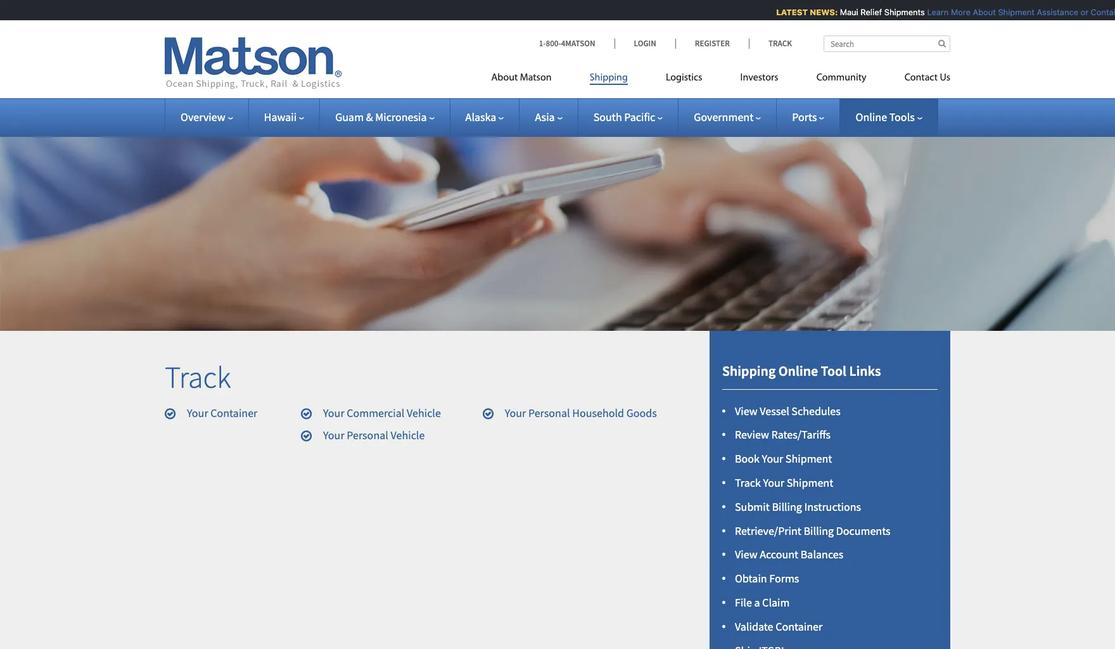 Task type: describe. For each thing, give the bounding box(es) containing it.
vehicle for your personal vehicle
[[391, 428, 425, 442]]

retrieve/print billing documents
[[735, 523, 891, 538]]

your personal household goods link
[[505, 406, 657, 420]]

submit
[[735, 499, 770, 514]]

book your shipment link
[[735, 452, 833, 466]]

us
[[940, 73, 951, 83]]

shipping online tool links section
[[694, 331, 967, 649]]

login link
[[615, 38, 676, 49]]

latest news: maui relief shipments learn more about shipment assistance or containe
[[771, 7, 1116, 17]]

register link
[[676, 38, 749, 49]]

track your shipment link
[[735, 475, 834, 490]]

shipping link
[[571, 67, 647, 93]]

community link
[[798, 67, 886, 93]]

view vessel schedules
[[735, 404, 841, 418]]

1-
[[539, 38, 546, 49]]

vessel
[[760, 404, 790, 418]]

community
[[817, 73, 867, 83]]

review rates/tariffs
[[735, 428, 831, 442]]

rates/tariffs
[[772, 428, 831, 442]]

&
[[366, 110, 373, 124]]

1 vertical spatial track
[[165, 358, 231, 396]]

or
[[1076, 7, 1084, 17]]

instructions
[[805, 499, 862, 514]]

1-800-4matson link
[[539, 38, 615, 49]]

south pacific
[[594, 110, 656, 124]]

shipment for book your shipment
[[786, 452, 833, 466]]

book your shipment
[[735, 452, 833, 466]]

containe
[[1086, 7, 1116, 17]]

ports
[[793, 110, 817, 124]]

blue matson logo with ocean, shipping, truck, rail and logistics written beneath it. image
[[165, 37, 342, 89]]

submit billing instructions
[[735, 499, 862, 514]]

links
[[850, 362, 882, 380]]

logistics link
[[647, 67, 722, 93]]

about inside top menu navigation
[[492, 73, 518, 83]]

book
[[735, 452, 760, 466]]

matson
[[520, 73, 552, 83]]

alaska link
[[466, 110, 504, 124]]

review
[[735, 428, 770, 442]]

news:
[[805, 7, 833, 17]]

about matson
[[492, 73, 552, 83]]

your container
[[187, 406, 258, 420]]

your for your commercial vehicle
[[323, 406, 345, 420]]

hawaii link
[[264, 110, 304, 124]]

1 horizontal spatial about
[[968, 7, 991, 17]]

search image
[[939, 39, 946, 48]]

view account balances link
[[735, 547, 844, 562]]

logistics
[[666, 73, 703, 83]]

learn more about shipment assistance or containe link
[[922, 7, 1116, 17]]

guam
[[335, 110, 364, 124]]

0 vertical spatial online
[[856, 110, 888, 124]]

overview link
[[181, 110, 233, 124]]

retrieve/print
[[735, 523, 802, 538]]

tools
[[890, 110, 915, 124]]

vehicle for your commercial vehicle
[[407, 406, 441, 420]]

contact us link
[[886, 67, 951, 93]]

overview
[[181, 110, 225, 124]]

validate container
[[735, 619, 823, 634]]

contact
[[905, 73, 938, 83]]

your container link
[[187, 406, 258, 420]]

view account balances
[[735, 547, 844, 562]]

investors link
[[722, 67, 798, 93]]

relief
[[856, 7, 877, 17]]

more
[[946, 7, 966, 17]]

tool
[[821, 362, 847, 380]]

shipping for shipping online tool links
[[723, 362, 776, 380]]

hawaii
[[264, 110, 297, 124]]

track for the track link at the right top
[[769, 38, 792, 49]]

asia link
[[535, 110, 563, 124]]

a
[[755, 595, 760, 610]]

south pacific link
[[594, 110, 663, 124]]

personal for vehicle
[[347, 428, 389, 442]]

container for validate container
[[776, 619, 823, 634]]

online tools
[[856, 110, 915, 124]]

register
[[695, 38, 730, 49]]

view for view vessel schedules
[[735, 404, 758, 418]]

personal for household
[[529, 406, 570, 420]]

view vessel schedules link
[[735, 404, 841, 418]]

billing for retrieve/print
[[804, 523, 834, 538]]



Task type: locate. For each thing, give the bounding box(es) containing it.
customer inputing information via laptop to matson's online tools. image
[[0, 117, 1116, 331]]

top menu navigation
[[492, 67, 951, 93]]

2 vertical spatial shipment
[[787, 475, 834, 490]]

your commercial vehicle link
[[323, 406, 441, 420]]

login
[[634, 38, 657, 49]]

your for your container
[[187, 406, 208, 420]]

1 vertical spatial vehicle
[[391, 428, 425, 442]]

0 vertical spatial vehicle
[[407, 406, 441, 420]]

shipping up the south
[[590, 73, 628, 83]]

track down book
[[735, 475, 761, 490]]

billing down track your shipment link
[[772, 499, 803, 514]]

claim
[[763, 595, 790, 610]]

view up obtain
[[735, 547, 758, 562]]

vehicle right commercial
[[407, 406, 441, 420]]

government link
[[694, 110, 762, 124]]

validate
[[735, 619, 774, 634]]

0 horizontal spatial container
[[211, 406, 258, 420]]

4matson
[[561, 38, 596, 49]]

view for view account balances
[[735, 547, 758, 562]]

1 horizontal spatial shipping
[[723, 362, 776, 380]]

latest
[[771, 7, 803, 17]]

forms
[[770, 571, 800, 586]]

personal left 'household' in the right of the page
[[529, 406, 570, 420]]

shipping up vessel
[[723, 362, 776, 380]]

guam & micronesia link
[[335, 110, 435, 124]]

balances
[[801, 547, 844, 562]]

your commercial vehicle
[[323, 406, 441, 420]]

1 vertical spatial shipment
[[786, 452, 833, 466]]

about left matson
[[492, 73, 518, 83]]

about matson link
[[492, 67, 571, 93]]

about right more
[[968, 7, 991, 17]]

1 vertical spatial shipping
[[723, 362, 776, 380]]

1 horizontal spatial track
[[735, 475, 761, 490]]

learn
[[922, 7, 944, 17]]

1 vertical spatial view
[[735, 547, 758, 562]]

government
[[694, 110, 754, 124]]

0 vertical spatial billing
[[772, 499, 803, 514]]

0 vertical spatial about
[[968, 7, 991, 17]]

0 horizontal spatial online
[[779, 362, 818, 380]]

1 vertical spatial about
[[492, 73, 518, 83]]

goods
[[627, 406, 657, 420]]

your personal vehicle link
[[323, 428, 425, 442]]

commercial
[[347, 406, 405, 420]]

None search field
[[824, 36, 951, 52]]

track down the latest
[[769, 38, 792, 49]]

shipping for shipping
[[590, 73, 628, 83]]

online inside shipping online tool links section
[[779, 362, 818, 380]]

container for your container
[[211, 406, 258, 420]]

obtain
[[735, 571, 767, 586]]

your for your personal vehicle
[[323, 428, 345, 442]]

2 view from the top
[[735, 547, 758, 562]]

track link
[[749, 38, 792, 49]]

about
[[968, 7, 991, 17], [492, 73, 518, 83]]

0 vertical spatial view
[[735, 404, 758, 418]]

retrieve/print billing documents link
[[735, 523, 891, 538]]

file
[[735, 595, 752, 610]]

review rates/tariffs link
[[735, 428, 831, 442]]

assistance
[[1032, 7, 1074, 17]]

your personal household goods
[[505, 406, 657, 420]]

Search search field
[[824, 36, 951, 52]]

ports link
[[793, 110, 825, 124]]

1 horizontal spatial personal
[[529, 406, 570, 420]]

investors
[[741, 73, 779, 83]]

online left tool
[[779, 362, 818, 380]]

personal down commercial
[[347, 428, 389, 442]]

0 horizontal spatial billing
[[772, 499, 803, 514]]

track
[[769, 38, 792, 49], [165, 358, 231, 396], [735, 475, 761, 490]]

0 vertical spatial container
[[211, 406, 258, 420]]

contact us
[[905, 73, 951, 83]]

container inside shipping online tool links section
[[776, 619, 823, 634]]

2 horizontal spatial track
[[769, 38, 792, 49]]

1 horizontal spatial container
[[776, 619, 823, 634]]

0 vertical spatial shipping
[[590, 73, 628, 83]]

file a claim link
[[735, 595, 790, 610]]

account
[[760, 547, 799, 562]]

0 vertical spatial personal
[[529, 406, 570, 420]]

obtain forms link
[[735, 571, 800, 586]]

1 view from the top
[[735, 404, 758, 418]]

shipment for track your shipment
[[787, 475, 834, 490]]

shipping
[[590, 73, 628, 83], [723, 362, 776, 380]]

800-
[[546, 38, 561, 49]]

maui
[[835, 7, 853, 17]]

vehicle
[[407, 406, 441, 420], [391, 428, 425, 442]]

household
[[573, 406, 624, 420]]

file a claim
[[735, 595, 790, 610]]

1 horizontal spatial online
[[856, 110, 888, 124]]

vehicle down the your commercial vehicle link
[[391, 428, 425, 442]]

billing
[[772, 499, 803, 514], [804, 523, 834, 538]]

shipments
[[879, 7, 920, 17]]

shipment left the assistance
[[993, 7, 1030, 17]]

shipping inside section
[[723, 362, 776, 380]]

south
[[594, 110, 622, 124]]

0 horizontal spatial shipping
[[590, 73, 628, 83]]

your for your personal household goods
[[505, 406, 526, 420]]

track up 'your container'
[[165, 358, 231, 396]]

shipment up submit billing instructions link
[[787, 475, 834, 490]]

asia
[[535, 110, 555, 124]]

track for track your shipment
[[735, 475, 761, 490]]

your
[[187, 406, 208, 420], [323, 406, 345, 420], [505, 406, 526, 420], [323, 428, 345, 442], [762, 452, 784, 466], [764, 475, 785, 490]]

0 vertical spatial track
[[769, 38, 792, 49]]

documents
[[837, 523, 891, 538]]

guam & micronesia
[[335, 110, 427, 124]]

0 horizontal spatial about
[[492, 73, 518, 83]]

billing up balances
[[804, 523, 834, 538]]

1 horizontal spatial billing
[[804, 523, 834, 538]]

billing for submit
[[772, 499, 803, 514]]

1 vertical spatial container
[[776, 619, 823, 634]]

0 horizontal spatial personal
[[347, 428, 389, 442]]

1 vertical spatial online
[[779, 362, 818, 380]]

0 horizontal spatial track
[[165, 358, 231, 396]]

1 vertical spatial personal
[[347, 428, 389, 442]]

submit billing instructions link
[[735, 499, 862, 514]]

1-800-4matson
[[539, 38, 596, 49]]

your personal vehicle
[[323, 428, 425, 442]]

shipment down rates/tariffs
[[786, 452, 833, 466]]

0 vertical spatial shipment
[[993, 7, 1030, 17]]

online tools link
[[856, 110, 923, 124]]

track inside shipping online tool links section
[[735, 475, 761, 490]]

shipping online tool links
[[723, 362, 882, 380]]

1 vertical spatial billing
[[804, 523, 834, 538]]

obtain forms
[[735, 571, 800, 586]]

2 vertical spatial track
[[735, 475, 761, 490]]

schedules
[[792, 404, 841, 418]]

pacific
[[625, 110, 656, 124]]

validate container link
[[735, 619, 823, 634]]

view up review
[[735, 404, 758, 418]]

track your shipment
[[735, 475, 834, 490]]

view
[[735, 404, 758, 418], [735, 547, 758, 562]]

online left tools
[[856, 110, 888, 124]]

shipping inside top menu navigation
[[590, 73, 628, 83]]

micronesia
[[375, 110, 427, 124]]



Task type: vqa. For each thing, say whether or not it's contained in the screenshot.
top VEHICLE
yes



